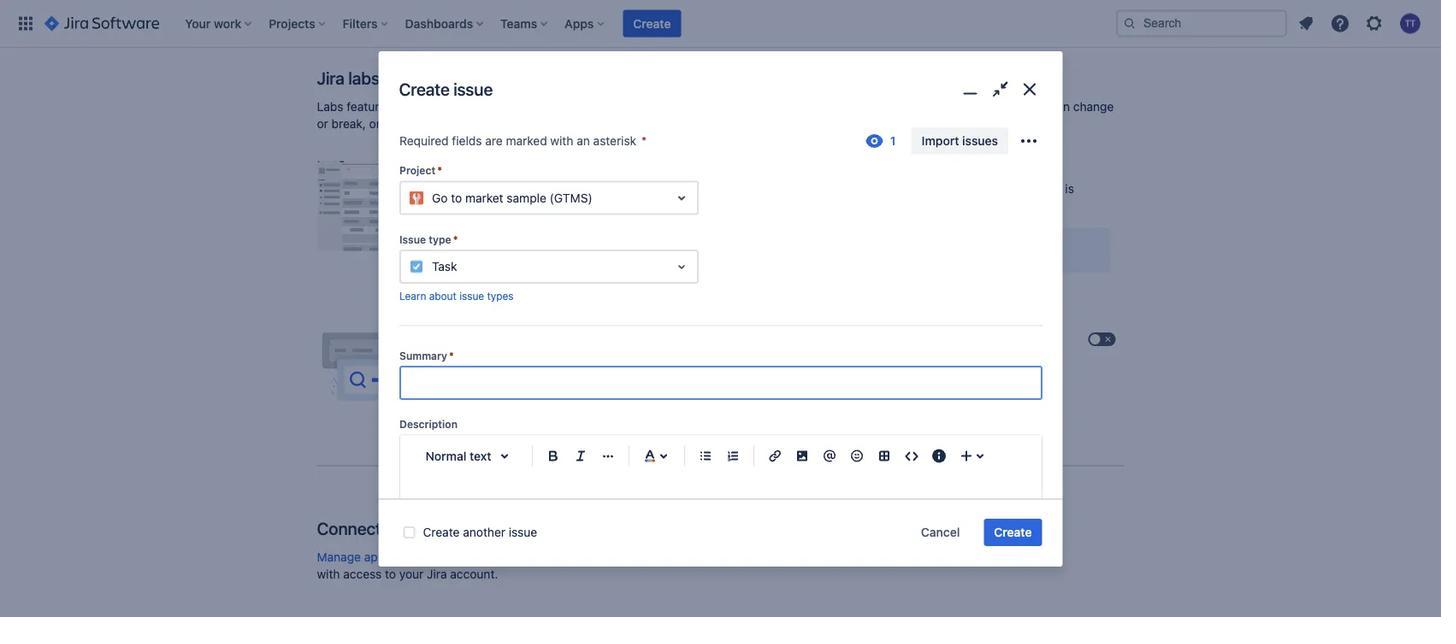 Task type: describe. For each thing, give the bounding box(es) containing it.
disabled
[[616, 243, 663, 258]]

issue for about
[[459, 290, 484, 302]]

us
[[412, 100, 425, 114]]

end
[[431, 117, 452, 131]]

import
[[921, 134, 959, 148]]

* right project
[[437, 164, 442, 176]]

1 horizontal spatial create button
[[984, 519, 1042, 547]]

more
[[486, 363, 515, 377]]

normal text button
[[417, 437, 525, 475]]

let
[[395, 100, 409, 114]]

learn inside create issue dialog
[[399, 290, 426, 302]]

when
[[733, 346, 762, 360]]

ideas
[[546, 100, 575, 114]]

use smart queries to refine and target your results when conducting quick searches. learn more about the smart queries available
[[452, 346, 917, 377]]

market
[[465, 191, 503, 205]]

progress,
[[951, 100, 1003, 114]]

it's
[[682, 243, 698, 258]]

labs
[[348, 68, 380, 88]]

table image
[[874, 446, 894, 466]]

the up navigate
[[529, 182, 547, 196]]

1 horizontal spatial new
[[550, 182, 573, 196]]

as
[[666, 243, 679, 258]]

task
[[432, 259, 457, 274]]

they
[[851, 100, 879, 114]]

1 vertical spatial in
[[613, 182, 622, 196]]

refine
[[570, 346, 601, 360]]

bullet list ⌘⇧8 image
[[695, 446, 716, 466]]

not
[[410, 117, 428, 131]]

italic ⌘i image
[[570, 446, 591, 466]]

enable
[[452, 182, 489, 196]]

asterisk
[[593, 134, 636, 148]]

to inside labs features let us experiment with new ideas and get real-world feedback to improve on them. they are works in progress, so they can change or break, or may not end up released at all.
[[738, 100, 749, 114]]

with inside labs features let us experiment with new ideas and get real-world feedback to improve on them. they are works in progress, so they can change or break, or may not end up released at all.
[[494, 100, 517, 114]]

none text field inside create issue dialog
[[401, 368, 1041, 398]]

your inside 'use smart queries to refine and target your results when conducting quick searches. learn more about the smart queries available'
[[665, 346, 689, 360]]

issue for another
[[509, 526, 537, 540]]

the right of on the right top of the page
[[780, 182, 798, 196]]

conducting
[[765, 346, 828, 360]]

account.
[[450, 568, 498, 582]]

side
[[760, 199, 782, 213]]

all.
[[537, 117, 553, 131]]

of
[[766, 182, 777, 196]]

sample
[[506, 191, 546, 205]]

rolling
[[754, 243, 788, 258]]

create banner
[[0, 0, 1441, 48]]

marked
[[506, 134, 547, 148]]

create issue
[[399, 79, 493, 99]]

are inside labs features let us experiment with new ideas and get real-world feedback to improve on them. they are works in progress, so they can change or break, or may not end up released at all.
[[882, 100, 899, 114]]

cancel button
[[911, 519, 970, 547]]

to right easier on the top
[[488, 199, 499, 213]]

can
[[1050, 100, 1070, 114]]

2 is from the left
[[1065, 182, 1074, 196]]

labs features let us experiment with new ideas and get real-world feedback to improve on them. they are works in progress, so they can change or break, or may not end up released at all.
[[317, 100, 1114, 131]]

an
[[576, 134, 590, 148]]

available
[[657, 363, 706, 377]]

info panel image
[[929, 446, 949, 466]]

go
[[432, 191, 447, 205]]

required fields are marked with an asterisk *
[[399, 134, 647, 148]]

apps for connected
[[404, 519, 442, 539]]

jira inside manage apps with access to your jira account.
[[427, 568, 447, 582]]

features
[[347, 100, 392, 114]]

about inside 'use smart queries to refine and target your results when conducting quick searches. learn more about the smart queries available'
[[519, 363, 551, 377]]

project *
[[399, 164, 442, 176]]

create right cancel in the right bottom of the page
[[994, 526, 1032, 540]]

Search field
[[1116, 10, 1287, 37]]

add image, video, or file image
[[792, 446, 812, 466]]

the down layout
[[579, 199, 597, 213]]

enable to see the new layout in advanced roadmaps. all of the functionality is the same, but this new interface is easier to navigate with the navigation options in the left side panel.
[[452, 182, 1074, 213]]

access
[[343, 568, 382, 582]]

feature
[[526, 243, 565, 258]]

discard & close image
[[1018, 77, 1042, 102]]

manage
[[317, 551, 361, 565]]

primary element
[[10, 0, 1116, 47]]

manage apps with access to your jira account.
[[317, 551, 498, 582]]

1 horizontal spatial in
[[704, 199, 714, 213]]

so
[[1007, 100, 1020, 114]]

them.
[[816, 100, 848, 114]]

to inside manage apps with access to your jira account.
[[385, 568, 396, 582]]

real-
[[624, 100, 650, 114]]

mention image
[[819, 446, 840, 466]]

the down roadmaps.
[[717, 199, 735, 213]]

they
[[1023, 100, 1047, 114]]

* right summary
[[449, 350, 454, 362]]

improve
[[752, 100, 796, 114]]

description
[[399, 419, 457, 431]]

apps for manage
[[364, 551, 391, 565]]

connected apps
[[317, 519, 442, 539]]

at
[[523, 117, 534, 131]]

be
[[599, 243, 613, 258]]

2 or from the left
[[369, 117, 381, 131]]

* right type
[[453, 233, 458, 245]]

text
[[469, 449, 491, 463]]

code snippet image
[[901, 446, 922, 466]]

quick
[[831, 346, 861, 360]]

create issue dialog
[[379, 51, 1063, 618]]

0 vertical spatial issue
[[453, 79, 493, 99]]

results
[[692, 346, 729, 360]]

functionality
[[801, 182, 869, 196]]

1 is from the left
[[873, 182, 882, 196]]

create button inside primary element
[[623, 10, 681, 37]]

exit full screen image
[[988, 77, 1013, 102]]

create inside primary element
[[633, 16, 671, 30]]

more actions for this issue image
[[1018, 131, 1039, 151]]

the left same,
[[885, 182, 903, 196]]

roadmaps.
[[684, 182, 745, 196]]



Task type: locate. For each thing, give the bounding box(es) containing it.
to inside create issue dialog
[[451, 191, 462, 205]]

and
[[579, 100, 599, 114], [604, 346, 625, 360]]

new inside labs features let us experiment with new ideas and get real-world feedback to improve on them. they are works in progress, so they can change or break, or may not end up released at all.
[[520, 100, 543, 114]]

2 horizontal spatial new
[[987, 182, 1010, 196]]

navigation
[[600, 199, 657, 213]]

connected
[[317, 519, 400, 539]]

(gtms)
[[549, 191, 592, 205]]

experiment
[[429, 100, 490, 114]]

normal text
[[425, 449, 491, 463]]

1 horizontal spatial queries
[[612, 363, 654, 377]]

create up "us" at the left top of page
[[399, 79, 450, 99]]

use
[[452, 346, 473, 360]]

1 vertical spatial smart
[[576, 363, 609, 377]]

Description - Main content area, start typing to enter text. text field
[[429, 497, 1012, 518]]

open image
[[671, 256, 692, 277]]

to left improve
[[738, 100, 749, 114]]

1 vertical spatial apps
[[364, 551, 391, 565]]

navigate
[[502, 199, 549, 213]]

1 horizontal spatial jira
[[427, 568, 447, 582]]

fields
[[452, 134, 482, 148]]

in right works
[[938, 100, 948, 114]]

1 horizontal spatial and
[[604, 346, 625, 360]]

are down released
[[485, 134, 502, 148]]

issue type *
[[399, 233, 458, 245]]

your right access
[[399, 568, 424, 582]]

released
[[473, 117, 520, 131]]

currently
[[702, 243, 751, 258]]

1 horizontal spatial your
[[665, 346, 689, 360]]

0 horizontal spatial new
[[520, 100, 543, 114]]

2 horizontal spatial in
[[938, 100, 948, 114]]

layout
[[576, 182, 609, 196]]

all
[[749, 182, 762, 196]]

break,
[[332, 117, 366, 131]]

about right more
[[519, 363, 551, 377]]

2 vertical spatial in
[[704, 199, 714, 213]]

new right 'this'
[[987, 182, 1010, 196]]

1 horizontal spatial is
[[1065, 182, 1074, 196]]

issue left types
[[459, 290, 484, 302]]

are inside create issue dialog
[[485, 134, 502, 148]]

or
[[317, 117, 328, 131], [369, 117, 381, 131]]

with inside create issue dialog
[[550, 134, 573, 148]]

to left "see"
[[492, 182, 503, 196]]

0 vertical spatial smart
[[476, 346, 508, 360]]

searches.
[[864, 346, 917, 360]]

smart
[[476, 346, 508, 360], [576, 363, 609, 377]]

types
[[487, 290, 513, 302]]

left
[[738, 199, 756, 213]]

open image
[[671, 188, 692, 208]]

panel.
[[786, 199, 819, 213]]

works
[[902, 100, 935, 114]]

target
[[628, 346, 661, 360]]

learn down use
[[452, 363, 483, 377]]

new left layout
[[550, 182, 573, 196]]

your inside manage apps with access to your jira account.
[[399, 568, 424, 582]]

0 horizontal spatial are
[[485, 134, 502, 148]]

1 horizontal spatial about
[[519, 363, 551, 377]]

with down manage
[[317, 568, 340, 582]]

summary
[[399, 350, 447, 362]]

*
[[641, 134, 647, 148], [437, 164, 442, 176], [453, 233, 458, 245], [449, 350, 454, 362]]

1 vertical spatial jira
[[427, 568, 447, 582]]

your up available
[[665, 346, 689, 360]]

feedback
[[683, 100, 734, 114]]

options
[[660, 199, 701, 213]]

1 vertical spatial learn
[[452, 363, 483, 377]]

world
[[650, 100, 680, 114]]

labs
[[317, 100, 343, 114]]

new
[[520, 100, 543, 114], [550, 182, 573, 196], [987, 182, 1010, 196]]

0 vertical spatial learn
[[399, 290, 426, 302]]

to left refine
[[555, 346, 566, 360]]

emoji image
[[846, 446, 867, 466]]

manage apps link
[[317, 549, 1124, 566]]

and left get
[[579, 100, 599, 114]]

out.
[[791, 243, 813, 258]]

or down labs
[[317, 117, 328, 131]]

1 horizontal spatial learn
[[452, 363, 483, 377]]

about inside create issue dialog
[[429, 290, 456, 302]]

on
[[799, 100, 813, 114]]

about
[[429, 290, 456, 302], [519, 363, 551, 377]]

issues
[[962, 134, 998, 148]]

another
[[463, 526, 506, 540]]

this
[[964, 182, 984, 196]]

0 horizontal spatial and
[[579, 100, 599, 114]]

is
[[873, 182, 882, 196], [1065, 182, 1074, 196]]

learn inside 'use smart queries to refine and target your results when conducting quick searches. learn more about the smart queries available'
[[452, 363, 483, 377]]

jira up labs
[[317, 68, 345, 88]]

0 horizontal spatial or
[[317, 117, 328, 131]]

smart down refine
[[576, 363, 609, 377]]

change
[[1073, 100, 1114, 114]]

0 horizontal spatial create button
[[623, 10, 681, 37]]

apps up access
[[364, 551, 391, 565]]

1 horizontal spatial are
[[882, 100, 899, 114]]

get
[[602, 100, 621, 114]]

to right go
[[451, 191, 462, 205]]

1 vertical spatial issue
[[459, 290, 484, 302]]

in down roadmaps.
[[704, 199, 714, 213]]

create button up world
[[623, 10, 681, 37]]

more formatting image
[[598, 446, 618, 466]]

import issues
[[921, 134, 998, 148]]

queries down the target
[[612, 363, 654, 377]]

jira labs
[[317, 68, 380, 88]]

0 vertical spatial your
[[665, 346, 689, 360]]

1 vertical spatial are
[[485, 134, 502, 148]]

apps inside manage apps with access to your jira account.
[[364, 551, 391, 565]]

or down features
[[369, 117, 381, 131]]

0 horizontal spatial smart
[[476, 346, 508, 360]]

0 vertical spatial about
[[429, 290, 456, 302]]

up
[[455, 117, 469, 131]]

1 vertical spatial and
[[604, 346, 625, 360]]

1 vertical spatial create button
[[984, 519, 1042, 547]]

with up released
[[494, 100, 517, 114]]

1 vertical spatial your
[[399, 568, 424, 582]]

issue up experiment
[[453, 79, 493, 99]]

with left the an
[[550, 134, 573, 148]]

learn more about the smart queries available button
[[452, 362, 706, 379]]

2 vertical spatial issue
[[509, 526, 537, 540]]

type
[[428, 233, 451, 245]]

0 horizontal spatial in
[[613, 182, 622, 196]]

0 horizontal spatial apps
[[364, 551, 391, 565]]

1 vertical spatial about
[[519, 363, 551, 377]]

with right navigate
[[552, 199, 576, 213]]

smart up more
[[476, 346, 508, 360]]

this
[[499, 243, 523, 258]]

this feature can't be disabled as it's currently rolling out.
[[499, 243, 813, 258]]

learn about issue types
[[399, 290, 513, 302]]

0 vertical spatial create button
[[623, 10, 681, 37]]

easier
[[452, 199, 485, 213]]

new up at
[[520, 100, 543, 114]]

with inside enable to see the new layout in advanced roadmaps. all of the functionality is the same, but this new interface is easier to navigate with the navigation options in the left side panel.
[[552, 199, 576, 213]]

but
[[942, 182, 960, 196]]

summary *
[[399, 350, 454, 362]]

create button
[[623, 10, 681, 37], [984, 519, 1042, 547]]

minimize image
[[958, 77, 983, 102]]

numbered list ⌘⇧7 image
[[722, 446, 743, 466]]

issue
[[453, 79, 493, 99], [459, 290, 484, 302], [509, 526, 537, 540]]

and inside labs features let us experiment with new ideas and get real-world feedback to improve on them. they are works in progress, so they can change or break, or may not end up released at all.
[[579, 100, 599, 114]]

is right 'interface'
[[1065, 182, 1074, 196]]

import issues link
[[911, 127, 1008, 155]]

jira left account.
[[427, 568, 447, 582]]

to right access
[[385, 568, 396, 582]]

0 horizontal spatial learn
[[399, 290, 426, 302]]

in up navigation
[[613, 182, 622, 196]]

queries up more
[[511, 346, 552, 360]]

and inside 'use smart queries to refine and target your results when conducting quick searches. learn more about the smart queries available'
[[604, 346, 625, 360]]

jira software image
[[44, 13, 159, 34], [44, 13, 159, 34]]

about down task
[[429, 290, 456, 302]]

the down refine
[[554, 363, 573, 377]]

learn
[[399, 290, 426, 302], [452, 363, 483, 377]]

0 vertical spatial apps
[[404, 519, 442, 539]]

1 horizontal spatial or
[[369, 117, 381, 131]]

go to market sample (gtms)
[[432, 191, 592, 205]]

0 vertical spatial are
[[882, 100, 899, 114]]

0 vertical spatial and
[[579, 100, 599, 114]]

jira
[[317, 68, 345, 88], [427, 568, 447, 582]]

0 horizontal spatial queries
[[511, 346, 552, 360]]

with
[[494, 100, 517, 114], [550, 134, 573, 148], [552, 199, 576, 213], [317, 568, 340, 582]]

the
[[529, 182, 547, 196], [780, 182, 798, 196], [885, 182, 903, 196], [579, 199, 597, 213], [717, 199, 735, 213], [554, 363, 573, 377]]

0 horizontal spatial jira
[[317, 68, 345, 88]]

link image
[[764, 446, 785, 466]]

to inside 'use smart queries to refine and target your results when conducting quick searches. learn more about the smart queries available'
[[555, 346, 566, 360]]

None text field
[[401, 368, 1041, 398]]

project
[[399, 164, 435, 176]]

0 horizontal spatial about
[[429, 290, 456, 302]]

create up world
[[633, 16, 671, 30]]

1 or from the left
[[317, 117, 328, 131]]

0 vertical spatial in
[[938, 100, 948, 114]]

0 horizontal spatial is
[[873, 182, 882, 196]]

bold ⌘b image
[[543, 446, 563, 466]]

learn down issue
[[399, 290, 426, 302]]

are right "they"
[[882, 100, 899, 114]]

are
[[882, 100, 899, 114], [485, 134, 502, 148]]

same,
[[906, 182, 939, 196]]

issue
[[399, 233, 426, 245]]

apps up manage apps with access to your jira account.
[[404, 519, 442, 539]]

issue right another
[[509, 526, 537, 540]]

1 horizontal spatial apps
[[404, 519, 442, 539]]

can't
[[568, 243, 596, 258]]

create left another
[[423, 526, 460, 540]]

0 vertical spatial queries
[[511, 346, 552, 360]]

0 vertical spatial jira
[[317, 68, 345, 88]]

in inside labs features let us experiment with new ideas and get real-world feedback to improve on them. they are works in progress, so they can change or break, or may not end up released at all.
[[938, 100, 948, 114]]

0 horizontal spatial your
[[399, 568, 424, 582]]

* right asterisk
[[641, 134, 647, 148]]

required
[[399, 134, 448, 148]]

and right refine
[[604, 346, 625, 360]]

1 horizontal spatial smart
[[576, 363, 609, 377]]

search image
[[1123, 17, 1137, 30]]

create button right cancel button
[[984, 519, 1042, 547]]

is right functionality
[[873, 182, 882, 196]]

see
[[506, 182, 526, 196]]

the inside 'use smart queries to refine and target your results when conducting quick searches. learn more about the smart queries available'
[[554, 363, 573, 377]]

1 vertical spatial queries
[[612, 363, 654, 377]]

with inside manage apps with access to your jira account.
[[317, 568, 340, 582]]

create another issue
[[423, 526, 537, 540]]

may
[[384, 117, 407, 131]]

normal
[[425, 449, 466, 463]]

advanced
[[626, 182, 680, 196]]



Task type: vqa. For each thing, say whether or not it's contained in the screenshot.
'go'
yes



